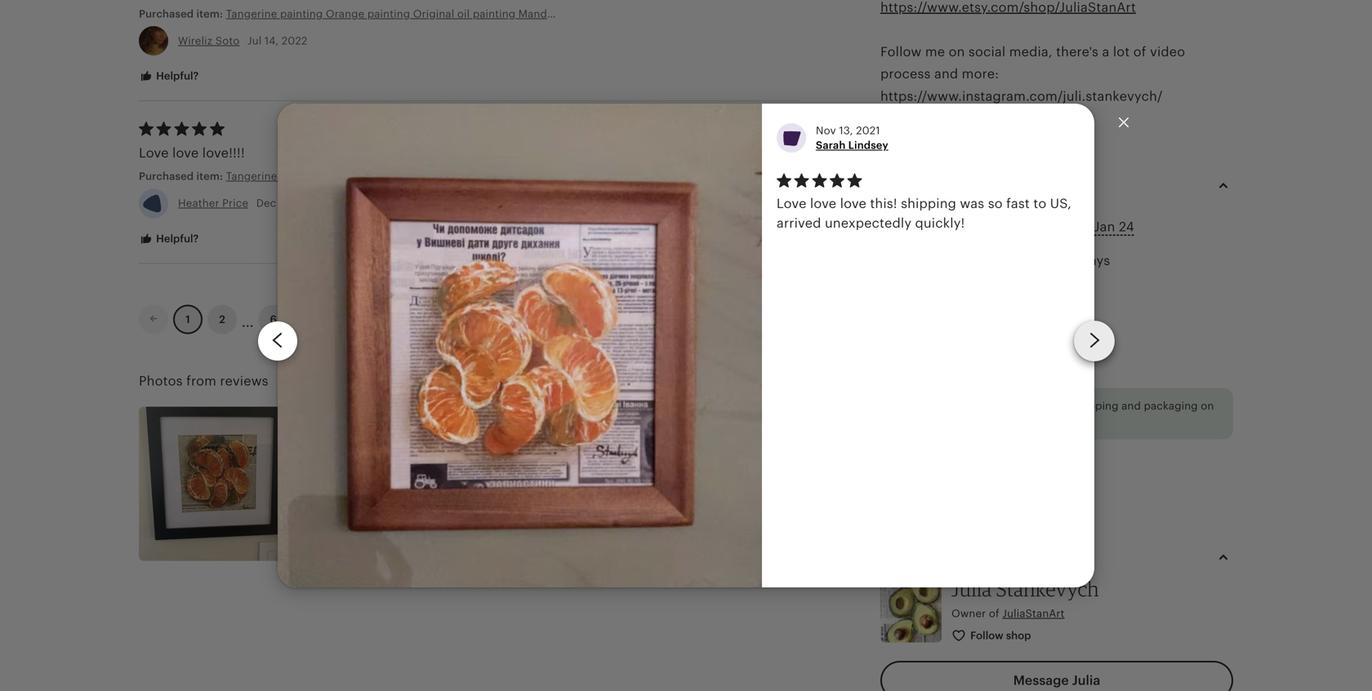Task type: vqa. For each thing, say whether or not it's contained in the screenshot.
the rightmost On
yes



Task type: describe. For each thing, give the bounding box(es) containing it.
…
[[242, 307, 254, 332]]

dec 28-jan 24 button
[[1046, 215, 1135, 239]]

order
[[905, 220, 942, 235]]

a
[[1102, 44, 1110, 59]]

video
[[1150, 44, 1186, 59]]

purchase.
[[912, 416, 963, 428]]

14
[[1064, 254, 1078, 268]]

julia stankevych owner of
[[952, 577, 1100, 620]]

1 link
[[173, 305, 203, 335]]

and inside follow me on social media, there's a lot of video process and more: https://www.instagram.com/juli.stankevych/
[[935, 67, 959, 81]]

this
[[890, 416, 909, 428]]

carbon
[[953, 400, 989, 412]]

1 purchased from the top
[[139, 8, 194, 20]]

service
[[637, 197, 676, 210]]

2022
[[282, 35, 307, 47]]

nov 13, 2021 sarah lindsey
[[816, 125, 889, 152]]

nov
[[816, 125, 836, 137]]

photos from reviews dialog
[[0, 0, 1372, 692]]

love!!!!
[[202, 146, 245, 160]]

so
[[988, 196, 1003, 211]]

customer
[[580, 197, 634, 210]]

shipping
[[580, 159, 629, 172]]

unexpectedly
[[825, 216, 912, 231]]

item
[[580, 122, 605, 135]]

2021 for 13,
[[856, 125, 880, 137]]

28-
[[1075, 220, 1094, 235]]

1 vertical spatial to
[[986, 220, 999, 235]]

by
[[1027, 220, 1043, 235]]

follow shop
[[971, 630, 1031, 643]]

within 14 days
[[1018, 254, 1111, 268]]

love for love
[[810, 196, 837, 211]]

order today to get by dec 28-jan 24
[[905, 220, 1135, 235]]

2 item: from the top
[[196, 170, 223, 183]]

julia
[[952, 577, 992, 602]]

1 item: from the top
[[196, 8, 223, 20]]

owner
[[952, 608, 986, 620]]

was
[[960, 196, 985, 211]]

reviews
[[220, 374, 269, 389]]

process
[[881, 67, 931, 81]]

quickly!
[[915, 216, 965, 231]]

dec 3, 2021
[[253, 197, 316, 210]]

get
[[1002, 220, 1023, 235]]

from inside etsy offsets carbon emissions from shipping and packaging on this purchase.
[[1046, 400, 1071, 412]]

me
[[925, 44, 945, 59]]

follow for follow me on social media, there's a lot of video process and more: https://www.instagram.com/juli.stankevych/
[[881, 44, 922, 59]]

of inside 'julia stankevych owner of'
[[989, 608, 1000, 620]]

quality
[[608, 122, 645, 135]]

lindsey
[[849, 139, 889, 152]]

media,
[[1010, 44, 1053, 59]]

1 vertical spatial dec
[[1046, 220, 1071, 235]]



Task type: locate. For each thing, give the bounding box(es) containing it.
dec down us,
[[1046, 220, 1071, 235]]

and left packaging
[[1122, 400, 1141, 412]]

there's
[[1056, 44, 1099, 59]]

jan
[[1094, 220, 1116, 235]]

us,
[[1050, 196, 1072, 211]]

2 horizontal spatial love
[[840, 196, 867, 211]]

0 horizontal spatial love
[[139, 146, 169, 160]]

on right me
[[949, 44, 965, 59]]

1 purchased item: from the top
[[139, 8, 226, 20]]

24
[[1119, 220, 1135, 235]]

5.0 for item quality
[[771, 138, 788, 151]]

days
[[1081, 254, 1111, 268]]

on right packaging
[[1201, 400, 1214, 412]]

love love love!!!!
[[139, 146, 245, 160]]

and inside etsy offsets carbon emissions from shipping and packaging on this purchase.
[[1122, 400, 1141, 412]]

this!
[[870, 196, 898, 211]]

photos from reviews
[[139, 374, 269, 389]]

offsets
[[915, 400, 950, 412]]

5.0 up 3.0 in the top right of the page
[[771, 138, 788, 151]]

follow up process in the top right of the page
[[881, 44, 922, 59]]

etsy
[[890, 400, 912, 412]]

item:
[[196, 8, 223, 20], [196, 170, 223, 183]]

3,
[[279, 197, 289, 210]]

5.0
[[771, 138, 788, 151], [771, 213, 788, 226]]

0 horizontal spatial dec
[[256, 197, 276, 210]]

jul
[[247, 35, 262, 47]]

1
[[186, 314, 190, 326]]

14,
[[265, 35, 279, 47]]

0 horizontal spatial follow
[[881, 44, 922, 59]]

5.0 down 3.0 in the top right of the page
[[771, 213, 788, 226]]

2
[[219, 314, 225, 326]]

today
[[946, 220, 982, 235]]

0 vertical spatial dec
[[256, 197, 276, 210]]

of inside follow me on social media, there's a lot of video process and more: https://www.instagram.com/juli.stankevych/
[[1134, 44, 1147, 59]]

0 vertical spatial 2021
[[856, 125, 880, 137]]

love left love!!!!
[[139, 146, 169, 160]]

to inside love love love this! shipping was so fast to us, arrived unexpectedly quickly!
[[1034, 196, 1047, 211]]

2 link
[[208, 305, 237, 335]]

0 vertical spatial item:
[[196, 8, 223, 20]]

to
[[1034, 196, 1047, 211], [986, 220, 999, 235]]

emissions
[[992, 400, 1044, 412]]

https://www.instagram.com/juli.stankevych/
[[881, 89, 1163, 104]]

love left love!!!!
[[172, 146, 199, 160]]

0 vertical spatial on
[[949, 44, 965, 59]]

photos
[[139, 374, 183, 389]]

0 vertical spatial purchased item:
[[139, 8, 226, 20]]

1 vertical spatial purchased item:
[[139, 170, 226, 183]]

1 vertical spatial follow
[[971, 630, 1004, 643]]

1 horizontal spatial and
[[1122, 400, 1141, 412]]

to left get
[[986, 220, 999, 235]]

2021
[[856, 125, 880, 137], [292, 197, 316, 210]]

0 vertical spatial of
[[1134, 44, 1147, 59]]

1 vertical spatial of
[[989, 608, 1000, 620]]

1 horizontal spatial 2021
[[856, 125, 880, 137]]

1 horizontal spatial of
[[1134, 44, 1147, 59]]

love inside love love love this! shipping was so fast to us, arrived unexpectedly quickly!
[[777, 196, 807, 211]]

sarah lindsey link
[[816, 139, 889, 152]]

0 horizontal spatial love
[[172, 146, 199, 160]]

1 horizontal spatial shipping
[[1074, 400, 1119, 412]]

love up arrived
[[777, 196, 807, 211]]

on inside etsy offsets carbon emissions from shipping and packaging on this purchase.
[[1201, 400, 1214, 412]]

fast
[[1007, 196, 1030, 211]]

stankevych
[[996, 577, 1100, 602]]

love for love love love this! shipping was so fast to us, arrived unexpectedly quickly!
[[777, 196, 807, 211]]

on
[[949, 44, 965, 59], [1201, 400, 1214, 412]]

lot
[[1113, 44, 1130, 59]]

2 purchased item: from the top
[[139, 170, 226, 183]]

0 vertical spatial 5.0
[[771, 138, 788, 151]]

0 horizontal spatial to
[[986, 220, 999, 235]]

13,
[[839, 125, 853, 137]]

sarah
[[816, 139, 846, 152]]

1 5.0 from the top
[[771, 138, 788, 151]]

shipping
[[901, 196, 957, 211], [1074, 400, 1119, 412]]

follow down owner
[[971, 630, 1004, 643]]

2021 right 3,
[[292, 197, 316, 210]]

1 vertical spatial from
[[1046, 400, 1071, 412]]

shipping inside etsy offsets carbon emissions from shipping and packaging on this purchase.
[[1074, 400, 1119, 412]]

1 horizontal spatial on
[[1201, 400, 1214, 412]]

1 vertical spatial shipping
[[1074, 400, 1119, 412]]

2 purchased from the top
[[139, 170, 194, 183]]

0 vertical spatial and
[[935, 67, 959, 81]]

of
[[1134, 44, 1147, 59], [989, 608, 1000, 620]]

0 horizontal spatial shipping
[[901, 196, 957, 211]]

love
[[172, 146, 199, 160], [810, 196, 837, 211], [840, 196, 867, 211]]

1 vertical spatial and
[[1122, 400, 1141, 412]]

to left us,
[[1034, 196, 1047, 211]]

1 horizontal spatial love
[[810, 196, 837, 211]]

on inside follow me on social media, there's a lot of video process and more: https://www.instagram.com/juli.stankevych/
[[949, 44, 965, 59]]

follow inside follow me on social media, there's a lot of video process and more: https://www.instagram.com/juli.stankevych/
[[881, 44, 922, 59]]

from
[[186, 374, 217, 389], [1046, 400, 1071, 412]]

1 vertical spatial 2021
[[292, 197, 316, 210]]

follow inside follow shop button
[[971, 630, 1004, 643]]

0 vertical spatial follow
[[881, 44, 922, 59]]

arrived
[[777, 216, 821, 231]]

dec left 3,
[[256, 197, 276, 210]]

0 horizontal spatial of
[[989, 608, 1000, 620]]

3.0
[[771, 176, 788, 189]]

of up follow shop button
[[989, 608, 1000, 620]]

0 vertical spatial purchased
[[139, 8, 194, 20]]

love for love love love!!!!
[[139, 146, 169, 160]]

love love love this! shipping was so fast to us, arrived unexpectedly quickly!
[[777, 196, 1072, 231]]

dec
[[256, 197, 276, 210], [1046, 220, 1071, 235]]

more:
[[962, 67, 999, 81]]

within
[[1021, 254, 1060, 268]]

follow me on social media, there's a lot of video process and more: https://www.instagram.com/juli.stankevych/
[[881, 44, 1186, 104]]

1 horizontal spatial love
[[777, 196, 807, 211]]

item quality
[[580, 122, 645, 135]]

from right 'emissions'
[[1046, 400, 1071, 412]]

1 vertical spatial purchased
[[139, 170, 194, 183]]

packaging
[[1144, 400, 1198, 412]]

of right the lot
[[1134, 44, 1147, 59]]

customer service
[[580, 197, 676, 210]]

0 vertical spatial to
[[1034, 196, 1047, 211]]

etsy offsets carbon emissions from shipping and packaging on this purchase.
[[890, 400, 1214, 428]]

0 vertical spatial from
[[186, 374, 217, 389]]

1 horizontal spatial to
[[1034, 196, 1047, 211]]

0 horizontal spatial from
[[186, 374, 217, 389]]

6 link
[[259, 305, 288, 335]]

love up arrived
[[810, 196, 837, 211]]

0 horizontal spatial on
[[949, 44, 965, 59]]

1 horizontal spatial from
[[1046, 400, 1071, 412]]

shipping inside love love love this! shipping was so fast to us, arrived unexpectedly quickly!
[[901, 196, 957, 211]]

jul 14, 2022
[[245, 35, 307, 47]]

shipping left packaging
[[1074, 400, 1119, 412]]

0 horizontal spatial and
[[935, 67, 959, 81]]

1 vertical spatial love
[[777, 196, 807, 211]]

social
[[969, 44, 1006, 59]]

purchased item:
[[139, 8, 226, 20], [139, 170, 226, 183]]

and
[[935, 67, 959, 81], [1122, 400, 1141, 412]]

0 vertical spatial love
[[139, 146, 169, 160]]

follow for follow shop
[[971, 630, 1004, 643]]

from right photos
[[186, 374, 217, 389]]

1 horizontal spatial dec
[[1046, 220, 1071, 235]]

1 horizontal spatial follow
[[971, 630, 1004, 643]]

love up unexpectedly
[[840, 196, 867, 211]]

0 horizontal spatial 2021
[[292, 197, 316, 210]]

2 5.0 from the top
[[771, 213, 788, 226]]

shipping up quickly!
[[901, 196, 957, 211]]

5.0 for customer service
[[771, 213, 788, 226]]

1 vertical spatial item:
[[196, 170, 223, 183]]

2021 inside nov 13, 2021 sarah lindsey
[[856, 125, 880, 137]]

purchased
[[139, 8, 194, 20], [139, 170, 194, 183]]

love for love!!!!
[[172, 146, 199, 160]]

julia stankevych image
[[881, 582, 942, 643]]

shop
[[1006, 630, 1031, 643]]

love
[[139, 146, 169, 160], [777, 196, 807, 211]]

follow
[[881, 44, 922, 59], [971, 630, 1004, 643]]

and down me
[[935, 67, 959, 81]]

1 vertical spatial on
[[1201, 400, 1214, 412]]

0 vertical spatial shipping
[[901, 196, 957, 211]]

2021 up lindsey
[[856, 125, 880, 137]]

2021 for 3,
[[292, 197, 316, 210]]

6
[[270, 314, 277, 326]]

follow shop button
[[939, 622, 1045, 652]]

1 vertical spatial 5.0
[[771, 213, 788, 226]]



